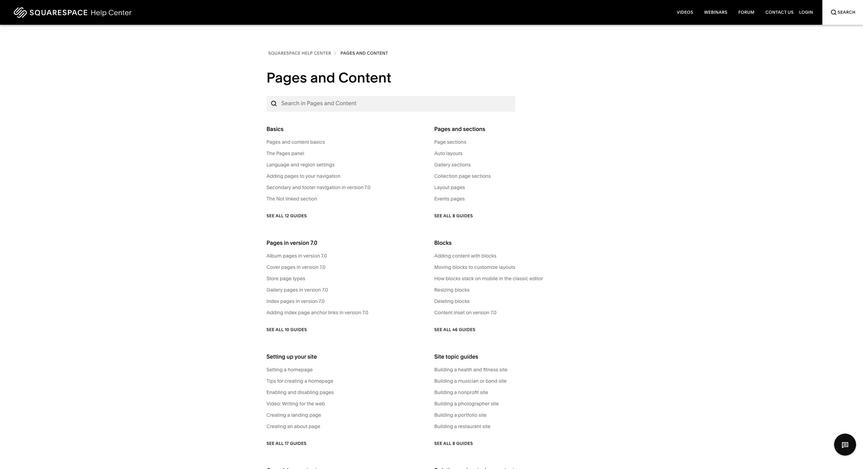 Task type: locate. For each thing, give the bounding box(es) containing it.
pages up web
[[320, 390, 334, 396]]

8 down the events pages
[[453, 213, 455, 219]]

gallery sections
[[434, 162, 471, 168]]

2 see all 8 guides from the top
[[434, 442, 473, 447]]

0 vertical spatial see all 8 guides
[[434, 213, 473, 219]]

see all 8 guides down the events pages
[[434, 213, 473, 219]]

1 vertical spatial pages and content
[[266, 69, 391, 86]]

pages
[[341, 51, 355, 56], [266, 69, 307, 86], [434, 126, 450, 133], [266, 139, 281, 145], [276, 151, 290, 157], [266, 240, 283, 247]]

see for basics
[[266, 213, 275, 219]]

building a restaurant site
[[434, 424, 490, 430]]

guides right the 17
[[290, 442, 307, 447]]

1 vertical spatial gallery
[[266, 287, 283, 294]]

site for building a photographer site
[[491, 401, 499, 408]]

1 vertical spatial the
[[307, 401, 314, 408]]

us
[[788, 10, 794, 15]]

cover pages in version 7.0
[[266, 265, 325, 271]]

2 building from the top
[[434, 379, 453, 385]]

guides inside see all 12 guides link
[[290, 213, 307, 219]]

blocks
[[434, 240, 452, 247]]

1 the from the top
[[266, 151, 275, 157]]

in right links
[[339, 310, 344, 316]]

see all 17 guides
[[266, 442, 307, 447]]

8 down "building a restaurant site"
[[453, 442, 455, 447]]

version up the not linked section link
[[347, 185, 363, 191]]

17
[[285, 442, 289, 447]]

health
[[458, 367, 472, 373]]

videos link
[[671, 0, 699, 25]]

how
[[434, 276, 445, 282]]

1 vertical spatial the
[[266, 196, 275, 202]]

all inside 'see all 46 guides' link
[[443, 327, 451, 333]]

see all 12 guides
[[266, 213, 307, 219]]

0 vertical spatial on
[[475, 276, 481, 282]]

and inside 'link'
[[282, 139, 290, 145]]

guides inside see all 10 guides link
[[290, 327, 307, 333]]

1 horizontal spatial content
[[452, 253, 470, 259]]

store page types link
[[266, 275, 429, 283]]

the
[[266, 151, 275, 157], [266, 196, 275, 202]]

blocks for how blocks stack on mobile in the classic editor
[[446, 276, 461, 282]]

your up "footer"
[[305, 173, 315, 179]]

1 vertical spatial homepage
[[308, 379, 333, 385]]

46
[[453, 327, 458, 333]]

on right stack
[[475, 276, 481, 282]]

building left the "nonprofit"
[[434, 390, 453, 396]]

a left health
[[454, 367, 457, 373]]

2 8 from the top
[[453, 442, 455, 447]]

building down site at bottom right
[[434, 367, 453, 373]]

0 horizontal spatial to
[[300, 173, 304, 179]]

4 building from the top
[[434, 401, 453, 408]]

see all 46 guides
[[434, 327, 475, 333]]

squarespace
[[268, 51, 301, 56]]

3 building from the top
[[434, 390, 453, 396]]

0 horizontal spatial for
[[277, 379, 283, 385]]

see inside 'see all 46 guides' link
[[434, 327, 442, 333]]

to up stack
[[469, 265, 473, 271]]

0 vertical spatial content
[[367, 51, 388, 56]]

guides
[[460, 354, 478, 361]]

site right restaurant
[[482, 424, 490, 430]]

adding up moving
[[434, 253, 451, 259]]

guides inside see all 17 guides link
[[290, 442, 307, 447]]

to down language and region settings
[[300, 173, 304, 179]]

version up types
[[302, 265, 318, 271]]

5 building from the top
[[434, 413, 453, 419]]

gallery up index
[[266, 287, 283, 294]]

stack
[[462, 276, 474, 282]]

0 horizontal spatial the
[[307, 401, 314, 408]]

all inside see all 12 guides link
[[276, 213, 284, 219]]

1 vertical spatial creating
[[266, 424, 286, 430]]

0 vertical spatial the
[[266, 151, 275, 157]]

0 vertical spatial creating
[[266, 413, 286, 419]]

site right photographer
[[491, 401, 499, 408]]

0 horizontal spatial gallery
[[266, 287, 283, 294]]

deleting blocks
[[434, 299, 470, 305]]

gallery
[[434, 162, 450, 168], [266, 287, 283, 294]]

1 vertical spatial on
[[466, 310, 472, 316]]

in
[[342, 185, 346, 191], [284, 240, 289, 247], [298, 253, 302, 259], [297, 265, 301, 271], [499, 276, 503, 282], [299, 287, 303, 294], [296, 299, 300, 305], [339, 310, 344, 316]]

index
[[266, 299, 279, 305]]

pages down collection page sections
[[451, 185, 465, 191]]

8 for and
[[453, 213, 455, 219]]

adding pages to your navigation link
[[266, 173, 429, 180]]

see all 8 guides link down the events pages
[[434, 207, 473, 226]]

content inset on version 7.0 link
[[434, 309, 597, 317]]

Search in Pages and Content field
[[281, 100, 512, 107]]

the up language
[[266, 151, 275, 157]]

how blocks stack on mobile in the classic editor link
[[434, 275, 597, 283]]

homepage up disabling
[[308, 379, 333, 385]]

for right tips
[[277, 379, 283, 385]]

guides right "46"
[[459, 327, 475, 333]]

inset
[[454, 310, 465, 316]]

1 vertical spatial navigation
[[317, 185, 340, 191]]

squarespace help center link
[[268, 50, 331, 57]]

all down "building a restaurant site"
[[443, 442, 451, 447]]

creating
[[266, 413, 286, 419], [266, 424, 286, 430]]

guides right 12 at the top left of the page
[[290, 213, 307, 219]]

all left 10
[[276, 327, 284, 333]]

all inside see all 10 guides link
[[276, 327, 284, 333]]

creating
[[284, 379, 303, 385]]

cover pages in version 7.0 link
[[266, 264, 429, 271]]

all for blocks
[[443, 327, 451, 333]]

pages down language and region settings
[[284, 173, 299, 179]]

help
[[302, 51, 313, 56]]

a left the "nonprofit"
[[454, 390, 457, 396]]

a left portfolio
[[454, 413, 457, 419]]

creating down video:
[[266, 413, 286, 419]]

homepage
[[288, 367, 313, 373], [308, 379, 333, 385]]

0 vertical spatial adding
[[266, 173, 283, 179]]

1 vertical spatial 8
[[453, 442, 455, 447]]

links
[[328, 310, 338, 316]]

2 setting from the top
[[266, 367, 283, 373]]

nonprofit
[[458, 390, 479, 396]]

0 vertical spatial 8
[[453, 213, 455, 219]]

webinars
[[704, 10, 727, 15]]

adding for adding content with blocks
[[434, 253, 451, 259]]

7.0 inside index pages in version 7.0 link
[[319, 299, 325, 305]]

1 building from the top
[[434, 367, 453, 373]]

anchor
[[311, 310, 327, 316]]

guides for setting up your site
[[290, 442, 307, 447]]

building up the building a portfolio site
[[434, 401, 453, 408]]

navigation down 'settings'
[[317, 173, 340, 179]]

blocks up customize
[[481, 253, 496, 259]]

see all 8 guides down "building a restaurant site"
[[434, 442, 473, 447]]

login
[[799, 10, 813, 15]]

your right up
[[295, 354, 306, 361]]

resizing blocks
[[434, 287, 470, 294]]

gallery down the 'auto'
[[434, 162, 450, 168]]

1 vertical spatial content
[[452, 253, 470, 259]]

building
[[434, 367, 453, 373], [434, 379, 453, 385], [434, 390, 453, 396], [434, 401, 453, 408], [434, 413, 453, 419], [434, 424, 453, 430]]

creating an about page
[[266, 424, 320, 430]]

1 vertical spatial to
[[469, 265, 473, 271]]

site topic guides
[[434, 354, 478, 361]]

webinars link
[[699, 0, 733, 25]]

see inside see all 12 guides link
[[266, 213, 275, 219]]

pages down layout pages
[[451, 196, 465, 202]]

contact
[[766, 10, 787, 15]]

pages for index
[[280, 299, 295, 305]]

1 see all 8 guides link from the top
[[434, 207, 473, 226]]

guides inside 'see all 46 guides' link
[[459, 327, 475, 333]]

building a musician or band site
[[434, 379, 507, 385]]

setting inside setting a homepage "link"
[[266, 367, 283, 373]]

pages for cover
[[281, 265, 295, 271]]

pages down squarespace
[[266, 69, 307, 86]]

building for building a nonprofit site
[[434, 390, 453, 396]]

blocks for deleting blocks
[[455, 299, 470, 305]]

album pages in version 7.0 link
[[266, 253, 429, 260]]

0 vertical spatial gallery
[[434, 162, 450, 168]]

a for setting a homepage
[[284, 367, 287, 373]]

creating inside creating a landing page link
[[266, 413, 286, 419]]

navigation right "footer"
[[317, 185, 340, 191]]

1 horizontal spatial gallery
[[434, 162, 450, 168]]

0 vertical spatial content
[[292, 139, 309, 145]]

a up creating
[[284, 367, 287, 373]]

homepage up tips for creating a homepage at the bottom
[[288, 367, 313, 373]]

creating inside creating an about page link
[[266, 424, 286, 430]]

a for creating a landing page
[[287, 413, 290, 419]]

layout pages
[[434, 185, 465, 191]]

layouts up gallery sections
[[446, 151, 463, 157]]

2 see all 8 guides link from the top
[[434, 435, 473, 454]]

page right the index
[[298, 310, 310, 316]]

version up album pages in version 7.0
[[290, 240, 309, 247]]

see left "46"
[[434, 327, 442, 333]]

pages up the index
[[280, 299, 295, 305]]

navigation
[[317, 173, 340, 179], [317, 185, 340, 191]]

1 8 from the top
[[453, 213, 455, 219]]

secondary and footer navigation in version 7.0 link
[[266, 184, 429, 192]]

or
[[480, 379, 484, 385]]

pages for album
[[283, 253, 297, 259]]

adding content with blocks link
[[434, 253, 597, 260]]

blocks up 'resizing blocks'
[[446, 276, 461, 282]]

see down "building a restaurant site"
[[434, 442, 442, 447]]

1 vertical spatial adding
[[434, 253, 451, 259]]

1 setting from the top
[[266, 354, 285, 361]]

for down enabling and disabling pages
[[299, 401, 306, 408]]

content inside pages and content link
[[367, 51, 388, 56]]

all for pages in version 7.0
[[276, 327, 284, 333]]

pages and content basics
[[266, 139, 325, 145]]

pages inside 'link'
[[266, 139, 281, 145]]

the left classic
[[504, 276, 512, 282]]

see all 10 guides link
[[266, 321, 307, 340]]

blocks up inset
[[455, 299, 470, 305]]

building a health and fitness site
[[434, 367, 508, 373]]

1 horizontal spatial on
[[475, 276, 481, 282]]

content
[[292, 139, 309, 145], [452, 253, 470, 259]]

deleting
[[434, 299, 454, 305]]

on
[[475, 276, 481, 282], [466, 310, 472, 316]]

7.0 inside gallery pages in version 7.0 link
[[322, 287, 328, 294]]

all for pages and sections
[[443, 213, 451, 219]]

1 horizontal spatial for
[[299, 401, 306, 408]]

gallery for gallery sections
[[434, 162, 450, 168]]

layouts up the how blocks stack on mobile in the classic editor link
[[499, 265, 515, 271]]

see all 8 guides for and
[[434, 213, 473, 219]]

guides for blocks
[[459, 327, 475, 333]]

search
[[838, 10, 855, 15]]

page
[[459, 173, 471, 179], [280, 276, 292, 282], [298, 310, 310, 316], [309, 413, 321, 419], [308, 424, 320, 430]]

adding down index
[[266, 310, 283, 316]]

2 creating from the top
[[266, 424, 286, 430]]

a for building a restaurant site
[[454, 424, 457, 430]]

on right inset
[[466, 310, 472, 316]]

see left 12 at the top left of the page
[[266, 213, 275, 219]]

pages up store page types
[[281, 265, 295, 271]]

see for site topic guides
[[434, 442, 442, 447]]

2 vertical spatial adding
[[266, 310, 283, 316]]

0 horizontal spatial on
[[466, 310, 472, 316]]

2 the from the top
[[266, 196, 275, 202]]

1 see all 8 guides from the top
[[434, 213, 473, 219]]

all down the events pages
[[443, 213, 451, 219]]

1 creating from the top
[[266, 413, 286, 419]]

and
[[356, 51, 366, 56], [310, 69, 335, 86], [452, 126, 462, 133], [282, 139, 290, 145], [291, 162, 299, 168], [292, 185, 301, 191], [473, 367, 482, 373], [288, 390, 296, 396]]

blocks for resizing blocks
[[455, 287, 470, 294]]

0 vertical spatial setting
[[266, 354, 285, 361]]

creating left an
[[266, 424, 286, 430]]

portfolio
[[458, 413, 477, 419]]

creating a landing page
[[266, 413, 321, 419]]

building up 'building a nonprofit site'
[[434, 379, 453, 385]]

gallery sections link
[[434, 161, 597, 169]]

all left "46"
[[443, 327, 451, 333]]

0 vertical spatial navigation
[[317, 173, 340, 179]]

1 vertical spatial layouts
[[499, 265, 515, 271]]

2 vertical spatial content
[[434, 310, 453, 316]]

see for blocks
[[434, 327, 442, 333]]

contact us
[[766, 10, 794, 15]]

contact us link
[[760, 0, 799, 25]]

site
[[434, 354, 444, 361]]

content up 'panel'
[[292, 139, 309, 145]]

a inside "link"
[[284, 367, 287, 373]]

see left the 17
[[266, 442, 275, 447]]

see inside see all 17 guides link
[[266, 442, 275, 447]]

the left web
[[307, 401, 314, 408]]

a
[[284, 367, 287, 373], [454, 367, 457, 373], [304, 379, 307, 385], [454, 379, 457, 385], [454, 390, 457, 396], [454, 401, 457, 408], [287, 413, 290, 419], [454, 413, 457, 419], [454, 424, 457, 430]]

content inside adding content with blocks link
[[452, 253, 470, 259]]

0 vertical spatial layouts
[[446, 151, 463, 157]]

a for building a photographer site
[[454, 401, 457, 408]]

0 vertical spatial the
[[504, 276, 512, 282]]

1 horizontal spatial to
[[469, 265, 473, 271]]

content
[[367, 51, 388, 56], [338, 69, 391, 86], [434, 310, 453, 316]]

site down or
[[480, 390, 488, 396]]

guides down "building a restaurant site"
[[456, 442, 473, 447]]

secondary and footer navigation in version 7.0
[[266, 185, 371, 191]]

content inset on version 7.0
[[434, 310, 497, 316]]

1 vertical spatial see all 8 guides
[[434, 442, 473, 447]]

see for pages and sections
[[434, 213, 442, 219]]

adding for adding index page anchor links in version 7.0
[[266, 310, 283, 316]]

7.0 inside album pages in version 7.0 link
[[321, 253, 327, 259]]

all inside see all 17 guides link
[[276, 442, 284, 447]]

the left the not
[[266, 196, 275, 202]]

0 vertical spatial homepage
[[288, 367, 313, 373]]

setting left up
[[266, 354, 285, 361]]

1 vertical spatial setting
[[266, 367, 283, 373]]

0 vertical spatial to
[[300, 173, 304, 179]]

a up the building a portfolio site
[[454, 401, 457, 408]]

see inside see all 10 guides link
[[266, 327, 275, 333]]

site down photographer
[[479, 413, 487, 419]]

album pages in version 7.0
[[266, 253, 327, 259]]

0 horizontal spatial content
[[292, 139, 309, 145]]

a left landing
[[287, 413, 290, 419]]

setting up tips
[[266, 367, 283, 373]]

1 vertical spatial see all 8 guides link
[[434, 435, 473, 454]]

setting for setting up your site
[[266, 354, 285, 361]]

adding down language
[[266, 173, 283, 179]]

building down the building a portfolio site
[[434, 424, 453, 430]]

blocks down stack
[[455, 287, 470, 294]]

all left 12 at the top left of the page
[[276, 213, 284, 219]]

building for building a restaurant site
[[434, 424, 453, 430]]

see all 8 guides
[[434, 213, 473, 219], [434, 442, 473, 447]]

see all 8 guides link for and
[[434, 207, 473, 226]]

blocks
[[481, 253, 496, 259], [452, 265, 467, 271], [446, 276, 461, 282], [455, 287, 470, 294], [455, 299, 470, 305]]

6 building from the top
[[434, 424, 453, 430]]

content left with
[[452, 253, 470, 259]]

the
[[504, 276, 512, 282], [307, 401, 314, 408]]

forum link
[[733, 0, 760, 25]]

guides down the events pages
[[456, 213, 473, 219]]

a down the building a portfolio site
[[454, 424, 457, 430]]

deleting blocks link
[[434, 298, 597, 306]]

a for building a nonprofit site
[[454, 390, 457, 396]]

0 vertical spatial see all 8 guides link
[[434, 207, 473, 226]]



Task type: vqa. For each thing, say whether or not it's contained in the screenshot.
Organize Content
no



Task type: describe. For each thing, give the bounding box(es) containing it.
videos
[[677, 10, 693, 15]]

see all 10 guides
[[266, 327, 307, 333]]

linked
[[286, 196, 299, 202]]

setting up your site
[[266, 354, 317, 361]]

setting a homepage
[[266, 367, 313, 373]]

moving
[[434, 265, 451, 271]]

tips for creating a homepage link
[[266, 378, 429, 386]]

video:
[[266, 401, 281, 408]]

building for building a photographer site
[[434, 401, 453, 408]]

center
[[314, 51, 331, 56]]

site right band
[[499, 379, 507, 385]]

musician
[[458, 379, 479, 385]]

in right mobile
[[499, 276, 503, 282]]

collection
[[434, 173, 458, 179]]

topic
[[446, 354, 459, 361]]

2 navigation from the top
[[317, 185, 340, 191]]

a for building a portfolio site
[[454, 413, 457, 419]]

in up album pages in version 7.0
[[284, 240, 289, 247]]

0 vertical spatial your
[[305, 173, 315, 179]]

guides for pages in version 7.0
[[290, 327, 307, 333]]

gallery for gallery pages in version 7.0
[[266, 287, 283, 294]]

all for basics
[[276, 213, 284, 219]]

1 horizontal spatial layouts
[[499, 265, 515, 271]]

10
[[285, 327, 289, 333]]

guides for site topic guides
[[456, 442, 473, 447]]

region
[[300, 162, 315, 168]]

pages for layout
[[451, 185, 465, 191]]

creating an about page link
[[266, 423, 429, 431]]

7.0 inside cover pages in version 7.0 link
[[320, 265, 325, 271]]

a up disabling
[[304, 379, 307, 385]]

settings
[[316, 162, 335, 168]]

customize
[[474, 265, 498, 271]]

sections inside 'collection page sections' link
[[472, 173, 491, 179]]

in up the not linked section link
[[342, 185, 346, 191]]

pages in version 7.0
[[266, 240, 317, 247]]

page down web
[[309, 413, 321, 419]]

all for setting up your site
[[276, 442, 284, 447]]

version down index pages in version 7.0 link
[[345, 310, 361, 316]]

version right inset
[[473, 310, 489, 316]]

pages and content main content
[[0, 0, 863, 470]]

gallery pages in version 7.0 link
[[266, 287, 429, 294]]

guides for pages and sections
[[456, 213, 473, 219]]

to for customize
[[469, 265, 473, 271]]

building a health and fitness site link
[[434, 367, 597, 374]]

band
[[486, 379, 497, 385]]

events
[[434, 196, 449, 202]]

7.0 inside adding index page anchor links in version 7.0 link
[[362, 310, 368, 316]]

in up cover pages in version 7.0
[[298, 253, 302, 259]]

photographer
[[458, 401, 490, 408]]

search button
[[822, 0, 863, 25]]

site for setting up your site
[[307, 354, 317, 361]]

site right fitness
[[499, 367, 508, 373]]

see for pages in version 7.0
[[266, 327, 275, 333]]

creating for creating a landing page
[[266, 413, 286, 419]]

page right store
[[280, 276, 292, 282]]

building a nonprofit site
[[434, 390, 488, 396]]

see all 8 guides for topic
[[434, 442, 473, 447]]

the for the not linked section
[[266, 196, 275, 202]]

a for building a health and fitness site
[[454, 367, 457, 373]]

enabling and disabling pages link
[[266, 389, 429, 397]]

setting for setting a homepage
[[266, 367, 283, 373]]

secondary
[[266, 185, 291, 191]]

guides for basics
[[290, 213, 307, 219]]

restaurant
[[458, 424, 481, 430]]

page sections
[[434, 139, 466, 145]]

see for setting up your site
[[266, 442, 275, 447]]

editor
[[530, 276, 543, 282]]

8 for topic
[[453, 442, 455, 447]]

1 vertical spatial your
[[295, 354, 306, 361]]

section
[[300, 196, 317, 202]]

fitness
[[483, 367, 498, 373]]

content inside pages and content basics 'link'
[[292, 139, 309, 145]]

in down "gallery pages in version 7.0"
[[296, 299, 300, 305]]

building a photographer site
[[434, 401, 499, 408]]

page right about at the left bottom of page
[[308, 424, 320, 430]]

with
[[471, 253, 480, 259]]

footer
[[302, 185, 316, 191]]

pages for gallery
[[284, 287, 298, 294]]

site for building a restaurant site
[[482, 424, 490, 430]]

tips for creating a homepage
[[266, 379, 333, 385]]

creating a landing page link
[[266, 412, 429, 420]]

all for site topic guides
[[443, 442, 451, 447]]

pages up language
[[276, 151, 290, 157]]

pages for adding
[[284, 173, 299, 179]]

creating for creating an about page
[[266, 424, 286, 430]]

language and region settings link
[[266, 161, 429, 169]]

auto layouts link
[[434, 150, 597, 157]]

store page types
[[266, 276, 305, 282]]

7.0 inside content inset on version 7.0 link
[[491, 310, 497, 316]]

moving blocks to customize layouts
[[434, 265, 515, 271]]

enabling and disabling pages
[[266, 390, 334, 396]]

about
[[294, 424, 307, 430]]

events pages link
[[434, 195, 597, 203]]

building for building a health and fitness site
[[434, 367, 453, 373]]

blocks for moving blocks to customize layouts
[[452, 265, 467, 271]]

index
[[284, 310, 297, 316]]

adding index page anchor links in version 7.0 link
[[266, 309, 429, 317]]

version up adding index page anchor links in version 7.0
[[301, 299, 318, 305]]

resizing blocks link
[[434, 287, 597, 294]]

pages right center
[[341, 51, 355, 56]]

enabling
[[266, 390, 286, 396]]

moving blocks to customize layouts link
[[434, 264, 597, 271]]

see all 17 guides link
[[266, 435, 307, 454]]

adding content with blocks
[[434, 253, 496, 259]]

panel
[[291, 151, 304, 157]]

a for building a musician or band site
[[454, 379, 457, 385]]

1 vertical spatial for
[[299, 401, 306, 408]]

homepage inside "link"
[[288, 367, 313, 373]]

site for building a nonprofit site
[[480, 390, 488, 396]]

0 horizontal spatial layouts
[[446, 151, 463, 157]]

writing
[[282, 401, 298, 408]]

mobile
[[482, 276, 498, 282]]

pages up album
[[266, 240, 283, 247]]

building for building a portfolio site
[[434, 413, 453, 419]]

site for building a portfolio site
[[479, 413, 487, 419]]

12
[[285, 213, 289, 219]]

the for the pages panel
[[266, 151, 275, 157]]

building for building a musician or band site
[[434, 379, 453, 385]]

sections inside page sections link
[[447, 139, 466, 145]]

to for your
[[300, 173, 304, 179]]

the not linked section link
[[266, 195, 429, 203]]

version down types
[[304, 287, 321, 294]]

content inside content inset on version 7.0 link
[[434, 310, 453, 316]]

adding for adding pages to your navigation
[[266, 173, 283, 179]]

7.0 inside secondary and footer navigation in version 7.0 link
[[365, 185, 371, 191]]

0 vertical spatial pages and content
[[341, 51, 388, 56]]

basics
[[266, 126, 284, 133]]

pages for events
[[451, 196, 465, 202]]

1 vertical spatial content
[[338, 69, 391, 86]]

0 vertical spatial for
[[277, 379, 283, 385]]

in down types
[[299, 287, 303, 294]]

pages up "page"
[[434, 126, 450, 133]]

pages and content link
[[341, 50, 388, 57]]

building a musician or band site link
[[434, 378, 597, 386]]

in up types
[[297, 265, 301, 271]]

web
[[315, 401, 325, 408]]

1 horizontal spatial the
[[504, 276, 512, 282]]

an
[[287, 424, 293, 430]]

the pages panel link
[[266, 150, 429, 157]]

page down gallery sections
[[459, 173, 471, 179]]

see all 12 guides link
[[266, 207, 307, 226]]

1 navigation from the top
[[317, 173, 340, 179]]

sections inside gallery sections link
[[452, 162, 471, 168]]

the not linked section
[[266, 196, 317, 202]]

see all 46 guides link
[[434, 321, 475, 340]]

adding pages to your navigation
[[266, 173, 340, 179]]

building a portfolio site link
[[434, 412, 597, 420]]

building a restaurant site link
[[434, 423, 597, 431]]

version up cover pages in version 7.0
[[303, 253, 320, 259]]

page sections link
[[434, 138, 597, 146]]

building a portfolio site
[[434, 413, 487, 419]]

see all 8 guides link for topic
[[434, 435, 473, 454]]



